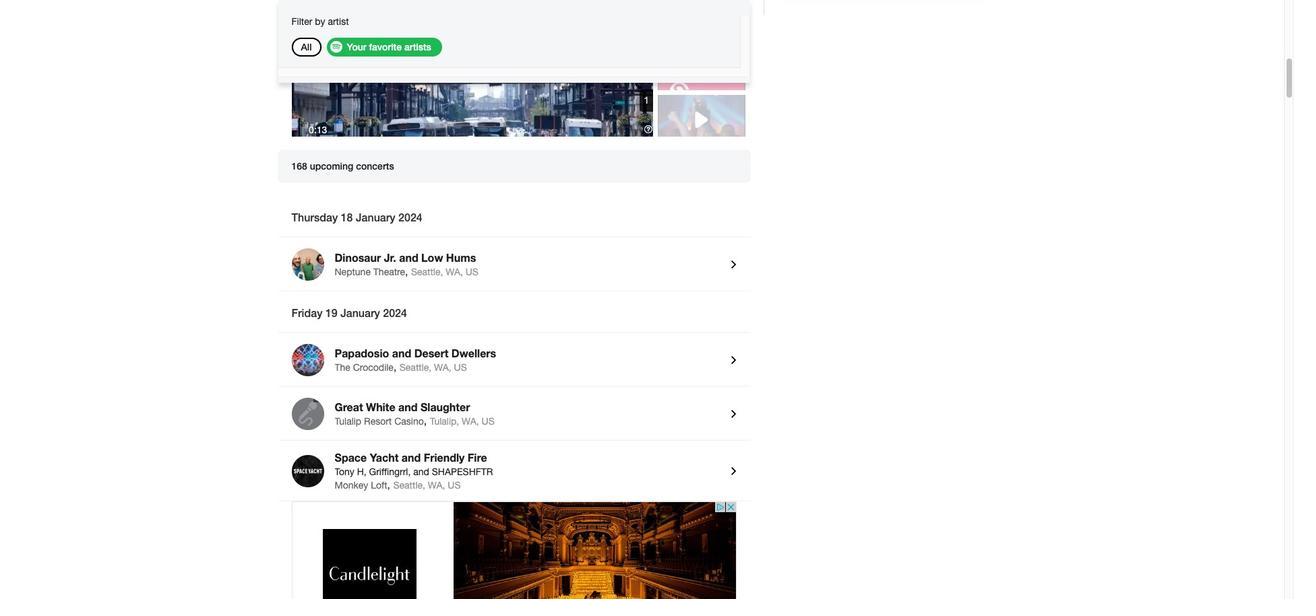 Task type: locate. For each thing, give the bounding box(es) containing it.
2024 for thursday 18 january 2024
[[398, 211, 422, 224]]

your
[[347, 41, 366, 53]]

tulalip resort casino link
[[335, 417, 424, 427]]

wa, right tulalip, on the left bottom of page
[[462, 417, 479, 427]]

great
[[335, 401, 363, 414]]

artist
[[328, 16, 349, 27]]

wa, down hums
[[446, 267, 463, 278]]

and up griffingrrl, at the bottom left of the page
[[402, 452, 421, 464]]

low
[[421, 251, 443, 264]]

0 vertical spatial advertisement element
[[784, 0, 986, 1]]

dinosaur jr. and low hums link
[[335, 251, 720, 266]]

january right 18
[[356, 211, 395, 224]]

wa, inside great white and slaughter tulalip resort casino , tulalip, wa, us
[[462, 417, 479, 427]]

1 vertical spatial 2024
[[383, 307, 407, 319]]

us down hums
[[466, 267, 478, 278]]

space
[[335, 452, 367, 464]]

seattle, inside "dinosaur jr. and low hums neptune theatre , seattle, wa, us"
[[411, 267, 443, 278]]

0 vertical spatial january
[[356, 211, 395, 224]]

hums
[[446, 251, 476, 264]]

january
[[356, 211, 395, 224], [340, 307, 380, 319]]

us down 'dwellers'
[[454, 363, 467, 373]]

wa,
[[446, 267, 463, 278], [434, 363, 451, 373], [462, 417, 479, 427], [428, 481, 445, 491]]

seattle,
[[411, 267, 443, 278], [400, 363, 432, 373], [393, 481, 425, 491]]

wa, down friendly
[[428, 481, 445, 491]]

yacht
[[370, 452, 399, 464]]

great white and slaughter link
[[335, 401, 720, 416]]

seattle, down low
[[411, 267, 443, 278]]

us inside great white and slaughter tulalip resort casino , tulalip, wa, us
[[482, 417, 495, 427]]

and inside great white and slaughter tulalip resort casino , tulalip, wa, us
[[398, 401, 418, 414]]

wa, down the desert
[[434, 363, 451, 373]]

friday
[[291, 307, 322, 319]]

crocodile
[[353, 363, 394, 373]]

your favorite artists
[[347, 41, 431, 53]]

0 vertical spatial 2024
[[398, 211, 422, 224]]

us inside the papadosio and desert dwellers the crocodile , seattle, wa, us
[[454, 363, 467, 373]]

advertisement element
[[784, 0, 986, 1], [291, 502, 736, 600]]

us
[[466, 267, 478, 278], [454, 363, 467, 373], [482, 417, 495, 427], [448, 481, 461, 491]]

papadosio
[[335, 347, 389, 360]]

dinosaur jr. live image
[[291, 249, 324, 281]]

white
[[366, 401, 395, 414]]

and
[[399, 251, 418, 264], [392, 347, 411, 360], [398, 401, 418, 414], [402, 452, 421, 464], [413, 467, 429, 478]]

us up fire
[[482, 417, 495, 427]]

seattle, down griffingrrl, at the bottom left of the page
[[393, 481, 425, 491]]

1 vertical spatial seattle,
[[400, 363, 432, 373]]

us down shapeshftr
[[448, 481, 461, 491]]

2024 up low
[[398, 211, 422, 224]]

2024 down theatre
[[383, 307, 407, 319]]

and up 'casino'
[[398, 401, 418, 414]]

168 upcoming concerts
[[291, 160, 394, 172]]

papadosio and desert dwellers link
[[335, 347, 720, 362]]

upcoming
[[310, 160, 353, 172]]

thursday
[[291, 211, 338, 224]]

0 horizontal spatial advertisement element
[[291, 502, 736, 600]]

monkey loft link
[[335, 481, 387, 491]]

2024
[[398, 211, 422, 224], [383, 307, 407, 319]]

january for 18
[[356, 211, 395, 224]]

1 vertical spatial january
[[340, 307, 380, 319]]

theatre
[[373, 267, 405, 278]]

the
[[335, 363, 350, 373]]

seattle, inside space yacht and friendly fire tony h, griffingrrl, and shapeshftr monkey loft , seattle, wa, us
[[393, 481, 425, 491]]

us inside "dinosaur jr. and low hums neptune theatre , seattle, wa, us"
[[466, 267, 478, 278]]

,
[[405, 266, 408, 278], [394, 361, 397, 373], [424, 415, 427, 427], [387, 479, 390, 491]]

2 vertical spatial seattle,
[[393, 481, 425, 491]]

neptune
[[335, 267, 371, 278]]

seattle, down the desert
[[400, 363, 432, 373]]

casino
[[394, 417, 424, 427]]

19
[[325, 307, 337, 319]]

space yacht and friendly fire tony h, griffingrrl, and shapeshftr monkey loft , seattle, wa, us
[[335, 452, 493, 491]]

dinosaur
[[335, 251, 381, 264]]

tulalip,
[[430, 417, 459, 427]]

friendly
[[424, 452, 465, 464]]

january right 19
[[340, 307, 380, 319]]

desert
[[414, 347, 448, 360]]

and left the desert
[[392, 347, 411, 360]]

and right jr.
[[399, 251, 418, 264]]

0 vertical spatial seattle,
[[411, 267, 443, 278]]

slaughter
[[420, 401, 470, 414]]

and inside "dinosaur jr. and low hums neptune theatre , seattle, wa, us"
[[399, 251, 418, 264]]

papadosio live image
[[291, 344, 324, 377]]

jr.
[[384, 251, 396, 264]]



Task type: vqa. For each thing, say whether or not it's contained in the screenshot.
pluko's Diego,
no



Task type: describe. For each thing, give the bounding box(es) containing it.
fire
[[468, 452, 487, 464]]

2024 for friday 19 january 2024
[[383, 307, 407, 319]]

us inside space yacht and friendly fire tony h, griffingrrl, and shapeshftr monkey loft , seattle, wa, us
[[448, 481, 461, 491]]

neptune theatre link
[[335, 267, 405, 278]]

space yacht live image
[[291, 456, 324, 488]]

your favorite artists button
[[327, 38, 442, 57]]

h,
[[357, 467, 366, 478]]

great white live image
[[291, 398, 324, 431]]

, inside great white and slaughter tulalip resort casino , tulalip, wa, us
[[424, 415, 427, 427]]

wa, inside space yacht and friendly fire tony h, griffingrrl, and shapeshftr monkey loft , seattle, wa, us
[[428, 481, 445, 491]]

filter by artist
[[291, 16, 349, 27]]

shapeshftr
[[432, 467, 493, 478]]

resort
[[364, 417, 392, 427]]

and down friendly
[[413, 467, 429, 478]]

filter
[[291, 16, 312, 27]]

wa, inside "dinosaur jr. and low hums neptune theatre , seattle, wa, us"
[[446, 267, 463, 278]]

, inside "dinosaur jr. and low hums neptune theatre , seattle, wa, us"
[[405, 266, 408, 278]]

18
[[341, 211, 353, 224]]

and for jr.
[[399, 251, 418, 264]]

favorite
[[369, 41, 402, 53]]

and for yacht
[[402, 452, 421, 464]]

loft
[[371, 481, 387, 491]]

, inside space yacht and friendly fire tony h, griffingrrl, and shapeshftr monkey loft , seattle, wa, us
[[387, 479, 390, 491]]

, inside the papadosio and desert dwellers the crocodile , seattle, wa, us
[[394, 361, 397, 373]]

1 horizontal spatial advertisement element
[[784, 0, 986, 1]]

seattle, inside the papadosio and desert dwellers the crocodile , seattle, wa, us
[[400, 363, 432, 373]]

the crocodile link
[[335, 363, 394, 373]]

january for 19
[[340, 307, 380, 319]]

tulalip
[[335, 417, 361, 427]]

and for white
[[398, 401, 418, 414]]

thursday 18 january 2024
[[291, 211, 422, 224]]

dwellers
[[451, 347, 496, 360]]

friday 19 january 2024
[[291, 307, 407, 319]]

by
[[315, 16, 325, 27]]

monkey
[[335, 481, 368, 491]]

papadosio and desert dwellers the crocodile , seattle, wa, us
[[335, 347, 496, 373]]

all link
[[301, 41, 312, 53]]

tony
[[335, 467, 354, 478]]

1 vertical spatial advertisement element
[[291, 502, 736, 600]]

wa, inside the papadosio and desert dwellers the crocodile , seattle, wa, us
[[434, 363, 451, 373]]

dinosaur jr. and low hums neptune theatre , seattle, wa, us
[[335, 251, 478, 278]]

great white and slaughter tulalip resort casino , tulalip, wa, us
[[335, 401, 495, 427]]

artists
[[404, 41, 431, 53]]

168
[[291, 160, 307, 172]]

concerts
[[356, 160, 394, 172]]

all
[[301, 41, 312, 53]]

and inside the papadosio and desert dwellers the crocodile , seattle, wa, us
[[392, 347, 411, 360]]

griffingrrl,
[[369, 467, 411, 478]]



